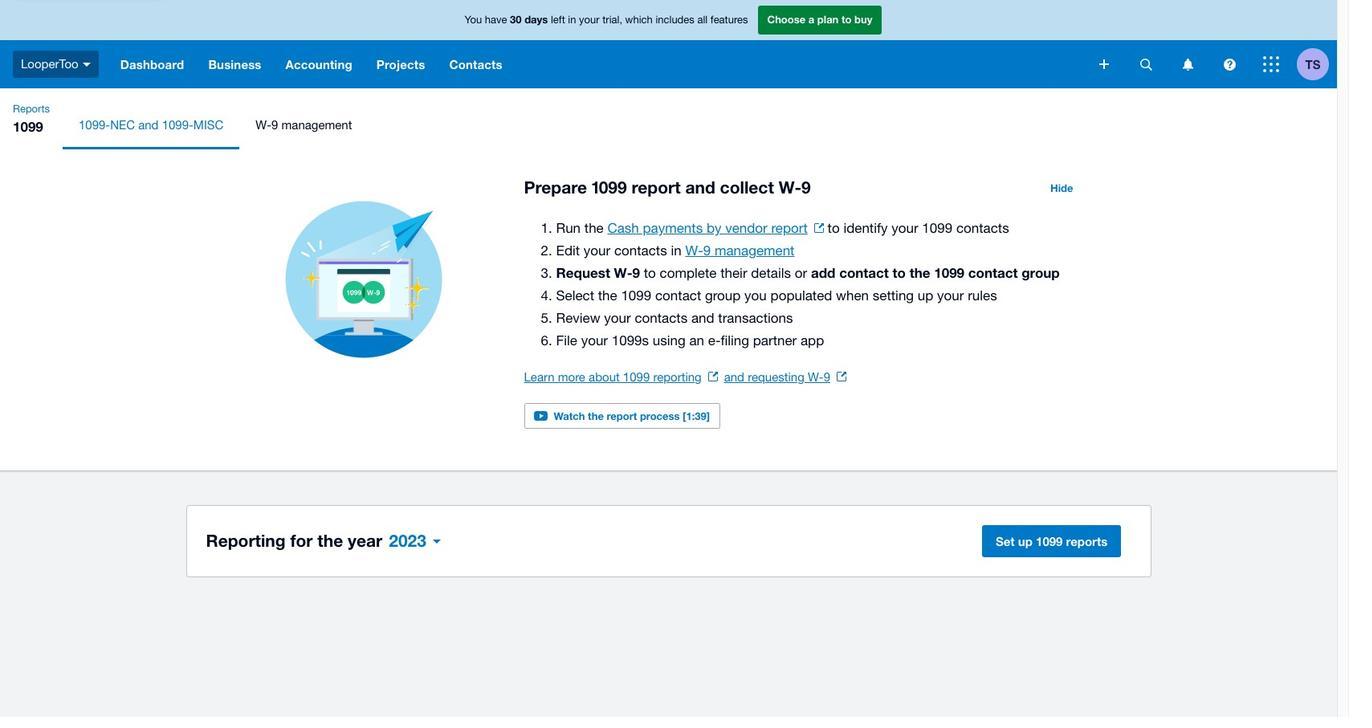 Task type: locate. For each thing, give the bounding box(es) containing it.
w-9 management link for reports 1099
[[240, 101, 368, 149]]

includes
[[656, 14, 695, 26]]

a
[[809, 13, 815, 26]]

2023
[[389, 531, 426, 551]]

contact down complete
[[655, 288, 701, 304]]

trial,
[[603, 14, 622, 26]]

prepare 1099 report and collect w-9
[[524, 177, 811, 198]]

w- right request
[[614, 264, 633, 281]]

9
[[272, 118, 278, 132], [802, 177, 811, 198], [703, 243, 711, 259], [633, 264, 640, 281], [824, 370, 830, 384]]

2023 button
[[382, 525, 447, 557]]

0 vertical spatial contacts
[[956, 220, 1009, 236]]

0 vertical spatial group
[[1022, 264, 1060, 281]]

2 vertical spatial contacts
[[635, 310, 688, 326]]

management
[[282, 118, 352, 132], [715, 243, 795, 259]]

report left process
[[607, 410, 637, 422]]

your down review
[[581, 333, 608, 349]]

review
[[556, 310, 600, 326]]

1 vertical spatial in
[[671, 243, 682, 259]]

1099- right "nec"
[[162, 118, 193, 132]]

the up setting
[[910, 264, 930, 281]]

0 vertical spatial w-9 management link
[[240, 101, 368, 149]]

0 vertical spatial management
[[282, 118, 352, 132]]

contacts up "using" at the top
[[635, 310, 688, 326]]

up
[[918, 288, 934, 304], [1018, 534, 1033, 549]]

loopertoo
[[21, 57, 78, 70]]

your
[[579, 14, 600, 26], [892, 220, 918, 236], [584, 243, 611, 259], [937, 288, 964, 304], [604, 310, 631, 326], [581, 333, 608, 349]]

0 horizontal spatial management
[[282, 118, 352, 132]]

run the cash payments by vendor report
[[556, 220, 808, 236]]

w-9 management link for to identify your 1099 contacts
[[685, 243, 795, 259]]

1 horizontal spatial 1099-
[[162, 118, 193, 132]]

year
[[348, 531, 382, 551]]

reports
[[13, 103, 50, 115]]

you have 30 days left in your trial, which includes all features
[[465, 13, 748, 26]]

reporting
[[653, 370, 702, 384]]

when
[[836, 288, 869, 304]]

1 horizontal spatial up
[[1018, 534, 1033, 549]]

details
[[751, 265, 791, 281]]

contacts up rules
[[956, 220, 1009, 236]]

and down filing
[[724, 370, 745, 384]]

w-9 management link
[[240, 101, 368, 149], [685, 243, 795, 259]]

contact up rules
[[968, 264, 1018, 281]]

and inside 'link'
[[138, 118, 159, 132]]

9 down by
[[703, 243, 711, 259]]

report inside button
[[607, 410, 637, 422]]

0 horizontal spatial contact
[[655, 288, 701, 304]]

1099s
[[612, 333, 649, 349]]

contact up when
[[839, 264, 889, 281]]

report right vendor on the right of page
[[771, 220, 808, 236]]

watch the report process [1:39] button
[[524, 403, 720, 429]]

and right "nec"
[[138, 118, 159, 132]]

1 horizontal spatial management
[[715, 243, 795, 259]]

up right set
[[1018, 534, 1033, 549]]

and up an
[[691, 310, 714, 326]]

up right setting
[[918, 288, 934, 304]]

loopertoo button
[[0, 40, 108, 88]]

0 vertical spatial in
[[568, 14, 576, 26]]

0 horizontal spatial in
[[568, 14, 576, 26]]

dashboard
[[120, 57, 184, 71]]

to left buy
[[842, 13, 852, 26]]

hide button
[[1041, 175, 1083, 201]]

1099 right identify
[[922, 220, 953, 236]]

1 vertical spatial management
[[715, 243, 795, 259]]

set up 1099 reports
[[996, 534, 1108, 549]]

cash payments by vendor report link
[[608, 220, 824, 236]]

you
[[745, 288, 767, 304]]

have
[[485, 14, 507, 26]]

0 horizontal spatial up
[[918, 288, 934, 304]]

0 horizontal spatial w-9 management link
[[240, 101, 368, 149]]

1 horizontal spatial group
[[1022, 264, 1060, 281]]

0 vertical spatial up
[[918, 288, 934, 304]]

1 horizontal spatial in
[[671, 243, 682, 259]]

business
[[208, 57, 261, 71]]

svg image
[[1140, 58, 1152, 70], [1183, 58, 1193, 70], [1100, 59, 1109, 69], [82, 62, 90, 66]]

1099
[[13, 118, 43, 135], [592, 177, 627, 198], [922, 220, 953, 236], [934, 264, 965, 281], [621, 288, 652, 304], [623, 370, 650, 384], [1036, 534, 1063, 549]]

management down accounting
[[282, 118, 352, 132]]

w-9 management link down accounting
[[240, 101, 368, 149]]

hide
[[1051, 182, 1073, 194]]

up inside the edit your contacts in w-9 management request w-9 to complete their details or add contact to the 1099 contact group select the 1099 contact group you populated when setting up your rules review your contacts and transactions file your 1099s using an e-filing partner app
[[918, 288, 934, 304]]

w- down app
[[808, 370, 824, 384]]

to left identify
[[828, 220, 840, 236]]

1 vertical spatial group
[[705, 288, 741, 304]]

payments
[[643, 220, 703, 236]]

0 vertical spatial report
[[632, 177, 681, 198]]

request
[[556, 264, 610, 281]]

1099 left reports
[[1036, 534, 1063, 549]]

reporting for the year
[[206, 531, 382, 551]]

and requesting w-9 link
[[724, 370, 847, 384]]

set up 1099 reports button
[[982, 525, 1121, 557]]

and
[[138, 118, 159, 132], [685, 177, 715, 198], [691, 310, 714, 326], [724, 370, 745, 384]]

1 vertical spatial contacts
[[614, 243, 667, 259]]

your left trial,
[[579, 14, 600, 26]]

report for [1:39]
[[607, 410, 637, 422]]

1099- right reports 1099
[[79, 118, 110, 132]]

projects button
[[364, 40, 437, 88]]

svg image
[[1263, 56, 1279, 72], [1224, 58, 1236, 70]]

1099 down 'reports' link
[[13, 118, 43, 135]]

contacts down cash
[[614, 243, 667, 259]]

2 vertical spatial report
[[607, 410, 637, 422]]

1 horizontal spatial svg image
[[1263, 56, 1279, 72]]

2 1099- from the left
[[162, 118, 193, 132]]

management down vendor on the right of page
[[715, 243, 795, 259]]

in down 'payments'
[[671, 243, 682, 259]]

for
[[290, 531, 313, 551]]

buy
[[855, 13, 873, 26]]

run
[[556, 220, 581, 236]]

0 horizontal spatial 1099-
[[79, 118, 110, 132]]

w-
[[256, 118, 272, 132], [779, 177, 802, 198], [685, 243, 703, 259], [614, 264, 633, 281], [808, 370, 824, 384]]

1 vertical spatial up
[[1018, 534, 1033, 549]]

1099 inside reports 1099
[[13, 118, 43, 135]]

banner
[[0, 0, 1337, 88]]

their
[[721, 265, 747, 281]]

group
[[1022, 264, 1060, 281], [705, 288, 741, 304]]

1 horizontal spatial w-9 management link
[[685, 243, 795, 259]]

contact
[[839, 264, 889, 281], [968, 264, 1018, 281], [655, 288, 701, 304]]

your left rules
[[937, 288, 964, 304]]

choose a plan to buy
[[767, 13, 873, 26]]

the
[[585, 220, 604, 236], [910, 264, 930, 281], [598, 288, 617, 304], [588, 410, 604, 422], [317, 531, 343, 551]]

1 vertical spatial w-9 management link
[[685, 243, 795, 259]]

app
[[801, 333, 824, 349]]

the right for
[[317, 531, 343, 551]]

the right the watch
[[588, 410, 604, 422]]

1099-
[[79, 118, 110, 132], [162, 118, 193, 132]]

w-9 management link up their
[[685, 243, 795, 259]]

report up 'payments'
[[632, 177, 681, 198]]

menu
[[63, 101, 1337, 149]]

in right left
[[568, 14, 576, 26]]

prepare
[[524, 177, 587, 198]]

the inside watch the report process [1:39] button
[[588, 410, 604, 422]]

report for collect
[[632, 177, 681, 198]]

process
[[640, 410, 680, 422]]

accounting button
[[274, 40, 364, 88]]

in
[[568, 14, 576, 26], [671, 243, 682, 259]]

main content
[[0, 149, 1337, 612]]

days
[[525, 13, 548, 26]]

9 right misc
[[272, 118, 278, 132]]

ts button
[[1297, 40, 1337, 88]]

w-9 management
[[256, 118, 352, 132]]



Task type: describe. For each thing, give the bounding box(es) containing it.
requesting
[[748, 370, 805, 384]]

complete
[[660, 265, 717, 281]]

watch
[[554, 410, 585, 422]]

select
[[556, 288, 594, 304]]

and up by
[[685, 177, 715, 198]]

1099 right 'about'
[[623, 370, 650, 384]]

watch the report process [1:39]
[[554, 410, 710, 422]]

learn
[[524, 370, 555, 384]]

to identify your 1099 contacts
[[824, 220, 1009, 236]]

1 horizontal spatial contact
[[839, 264, 889, 281]]

more
[[558, 370, 585, 384]]

learn more about 1099 reporting link
[[524, 370, 718, 384]]

filing
[[721, 333, 749, 349]]

your up 1099s
[[604, 310, 631, 326]]

9 inside menu
[[272, 118, 278, 132]]

left
[[551, 14, 565, 26]]

by
[[707, 220, 722, 236]]

2 horizontal spatial contact
[[968, 264, 1018, 281]]

an
[[689, 333, 704, 349]]

using
[[653, 333, 686, 349]]

nec
[[110, 118, 135, 132]]

w- up complete
[[685, 243, 703, 259]]

to left complete
[[644, 265, 656, 281]]

reports link
[[6, 101, 56, 117]]

1099-nec and 1099-misc
[[79, 118, 224, 132]]

your inside you have 30 days left in your trial, which includes all features
[[579, 14, 600, 26]]

banner containing ts
[[0, 0, 1337, 88]]

contacts button
[[437, 40, 515, 88]]

9 down cash
[[633, 264, 640, 281]]

and inside the edit your contacts in w-9 management request w-9 to complete their details or add contact to the 1099 contact group select the 1099 contact group you populated when setting up your rules review your contacts and transactions file your 1099s using an e-filing partner app
[[691, 310, 714, 326]]

or
[[795, 265, 807, 281]]

setting
[[873, 288, 914, 304]]

add
[[811, 264, 836, 281]]

all
[[697, 14, 708, 26]]

identify
[[844, 220, 888, 236]]

1099 up 1099s
[[621, 288, 652, 304]]

ts
[[1306, 57, 1321, 71]]

to up setting
[[893, 264, 906, 281]]

to inside banner
[[842, 13, 852, 26]]

edit your contacts in w-9 management request w-9 to complete their details or add contact to the 1099 contact group select the 1099 contact group you populated when setting up your rules review your contacts and transactions file your 1099s using an e-filing partner app
[[556, 243, 1060, 349]]

edit
[[556, 243, 580, 259]]

reports
[[1066, 534, 1108, 549]]

1099-nec and 1099-misc link
[[63, 101, 240, 149]]

about
[[589, 370, 620, 384]]

in inside you have 30 days left in your trial, which includes all features
[[568, 14, 576, 26]]

w- right collect
[[779, 177, 802, 198]]

you
[[465, 14, 482, 26]]

transactions
[[718, 310, 793, 326]]

set
[[996, 534, 1015, 549]]

vendor
[[725, 220, 768, 236]]

the right 'run'
[[585, 220, 604, 236]]

menu containing 1099-nec and 1099-misc
[[63, 101, 1337, 149]]

0 horizontal spatial group
[[705, 288, 741, 304]]

your up request
[[584, 243, 611, 259]]

populated
[[771, 288, 832, 304]]

9 right collect
[[802, 177, 811, 198]]

plan
[[817, 13, 839, 26]]

file
[[556, 333, 577, 349]]

learn more about 1099 reporting
[[524, 370, 702, 384]]

collect
[[720, 177, 774, 198]]

svg image inside loopertoo popup button
[[82, 62, 90, 66]]

[1:39]
[[683, 410, 710, 422]]

misc
[[193, 118, 224, 132]]

w- right misc
[[256, 118, 272, 132]]

in inside the edit your contacts in w-9 management request w-9 to complete their details or add contact to the 1099 contact group select the 1099 contact group you populated when setting up your rules review your contacts and transactions file your 1099s using an e-filing partner app
[[671, 243, 682, 259]]

projects
[[376, 57, 425, 71]]

contacts
[[449, 57, 502, 71]]

reports 1099
[[13, 103, 50, 135]]

1 vertical spatial report
[[771, 220, 808, 236]]

business button
[[196, 40, 274, 88]]

1099 up cash
[[592, 177, 627, 198]]

cash
[[608, 220, 639, 236]]

rules
[[968, 288, 997, 304]]

features
[[711, 14, 748, 26]]

0 horizontal spatial svg image
[[1224, 58, 1236, 70]]

up inside set up 1099 reports button
[[1018, 534, 1033, 549]]

30
[[510, 13, 522, 26]]

1 1099- from the left
[[79, 118, 110, 132]]

accounting
[[286, 57, 352, 71]]

1099 inside button
[[1036, 534, 1063, 549]]

dashboard link
[[108, 40, 196, 88]]

e-
[[708, 333, 721, 349]]

choose
[[767, 13, 806, 26]]

your right identify
[[892, 220, 918, 236]]

management inside the edit your contacts in w-9 management request w-9 to complete their details or add contact to the 1099 contact group select the 1099 contact group you populated when setting up your rules review your contacts and transactions file your 1099s using an e-filing partner app
[[715, 243, 795, 259]]

9 down app
[[824, 370, 830, 384]]

main content containing prepare 1099 report and collect w-9
[[0, 149, 1337, 612]]

the right the select
[[598, 288, 617, 304]]

partner
[[753, 333, 797, 349]]

which
[[625, 14, 653, 26]]

and requesting w-9
[[724, 370, 830, 384]]

reporting
[[206, 531, 286, 551]]

1099 down to identify your 1099 contacts
[[934, 264, 965, 281]]



Task type: vqa. For each thing, say whether or not it's contained in the screenshot.
BUY
yes



